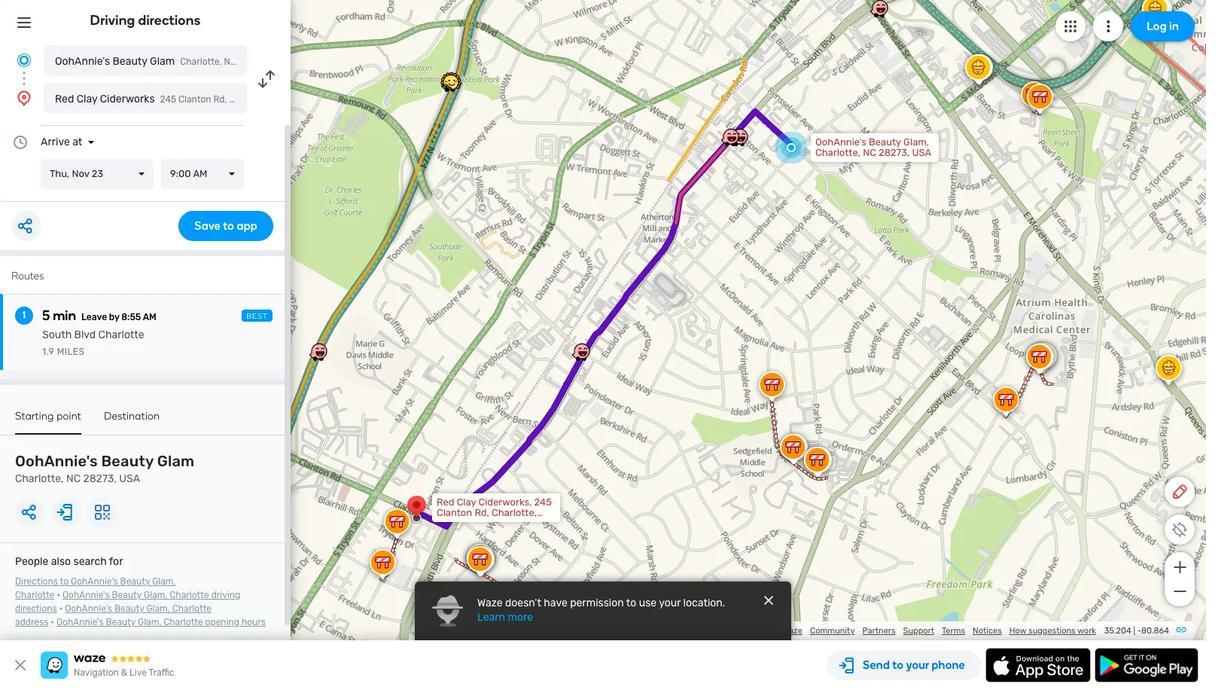 Task type: locate. For each thing, give the bounding box(es) containing it.
1 horizontal spatial red
[[437, 496, 455, 508]]

0 horizontal spatial to
[[60, 576, 69, 587]]

your right use
[[659, 597, 681, 610]]

more
[[508, 611, 533, 624]]

red inside button
[[55, 93, 74, 105]]

0 vertical spatial glam
[[150, 55, 175, 68]]

glam, inside directions to oohannie's beauty glam, charlotte
[[152, 576, 176, 587]]

support link
[[904, 626, 935, 636]]

oohannie's beauty glam, charlotte address
[[15, 603, 212, 628]]

beauty inside "oohannie's beauty glam, charlotte, nc 28273, usa"
[[869, 136, 902, 148]]

0 horizontal spatial directions
[[15, 603, 57, 614]]

1 [missing "en.livemap.styleguide.close" translation] image from the top
[[762, 593, 777, 608]]

to right in
[[511, 605, 521, 618]]

charlotte inside oohannie's beauty glam, charlotte driving directions
[[170, 590, 209, 600]]

2 [missing "en.livemap.styleguide.close" translation] image from the top
[[762, 595, 777, 610]]

charlotte up opening
[[172, 603, 212, 614]]

your
[[659, 597, 681, 610], [543, 605, 565, 618]]

charlotte inside oohannie's beauty glam, charlotte address
[[172, 603, 212, 614]]

1 vertical spatial usa
[[913, 147, 932, 158]]

glam, for nc
[[904, 136, 930, 148]]

waze up learn
[[478, 597, 503, 610]]

2 vertical spatial 28273,
[[83, 472, 117, 485]]

about
[[758, 626, 781, 636]]

address
[[15, 617, 48, 628]]

1 horizontal spatial waze
[[783, 626, 803, 636]]

location.
[[684, 597, 726, 610]]

1 horizontal spatial 28273,
[[239, 57, 267, 67]]

beauty
[[113, 55, 147, 68], [869, 136, 902, 148], [101, 452, 154, 470], [120, 576, 150, 587], [112, 590, 142, 600], [114, 603, 144, 614], [106, 617, 136, 628]]

oohannie's inside directions to oohannie's beauty glam, charlotte
[[71, 576, 118, 587]]

red inside red clay ciderworks, 245 clanton rd, charlotte, united states
[[437, 496, 455, 508]]

0 vertical spatial waze
[[478, 597, 503, 610]]

directions
[[138, 12, 201, 29], [15, 603, 57, 614]]

beauty inside directions to oohannie's beauty glam, charlotte
[[120, 576, 150, 587]]

1 horizontal spatial clay
[[457, 496, 476, 508]]

united
[[437, 518, 467, 529]]

starting
[[15, 410, 54, 423]]

charlotte inside directions to oohannie's beauty glam, charlotte
[[15, 590, 55, 600]]

directions right driving
[[138, 12, 201, 29]]

blvd
[[74, 328, 96, 341]]

red up the united
[[437, 496, 455, 508]]

starting point
[[15, 410, 81, 423]]

also
[[51, 555, 71, 568]]

miles
[[57, 347, 85, 357]]

|
[[1134, 626, 1136, 636]]

1 vertical spatial 28273,
[[879, 147, 910, 158]]

1 horizontal spatial directions
[[138, 12, 201, 29]]

zoom out image
[[1171, 582, 1190, 600]]

0 horizontal spatial nc
[[66, 472, 81, 485]]

nc
[[224, 57, 236, 67], [864, 147, 877, 158], [66, 472, 81, 485]]

red clay ciderworks button
[[44, 83, 247, 113]]

waze right about
[[783, 626, 803, 636]]

charlotte left driving
[[170, 590, 209, 600]]

south
[[42, 328, 72, 341]]

oohannie's inside oohannie's beauty glam, charlotte driving directions
[[62, 590, 110, 600]]

oohannie's beauty glam charlotte, nc 28273, usa
[[55, 55, 287, 68], [15, 452, 194, 485]]

1
[[22, 309, 26, 322]]

oohannie's beauty glam, charlotte opening hours link
[[56, 617, 266, 628]]

1 vertical spatial am
[[143, 312, 157, 322]]

2 horizontal spatial usa
[[913, 147, 932, 158]]

glam down destination button
[[157, 452, 194, 470]]

0 horizontal spatial am
[[143, 312, 157, 322]]

destination button
[[104, 410, 160, 433]]

partners
[[863, 626, 896, 636]]

permission
[[570, 597, 624, 610]]

red for red clay ciderworks
[[55, 93, 74, 105]]

driving
[[90, 12, 135, 29]]

usa inside "oohannie's beauty glam, charlotte, nc 28273, usa"
[[913, 147, 932, 158]]

red right location image
[[55, 93, 74, 105]]

0 horizontal spatial waze
[[478, 597, 503, 610]]

directions to oohannie's beauty glam, charlotte link
[[15, 576, 176, 600]]

directions up the address at the left bottom
[[15, 603, 57, 614]]

how suggestions work link
[[1010, 626, 1097, 636]]

1 horizontal spatial am
[[193, 168, 208, 179]]

0 horizontal spatial clay
[[77, 93, 97, 105]]

waze doesn't have permission to use your location. learn more
[[478, 597, 726, 624]]

link image
[[1176, 624, 1188, 636]]

2 vertical spatial usa
[[119, 472, 140, 485]]

to left use
[[627, 597, 637, 610]]

live
[[130, 668, 147, 678]]

0 horizontal spatial red
[[55, 93, 74, 105]]

community link
[[811, 626, 855, 636]]

5 min leave by 8:55 am
[[42, 307, 157, 324]]

charlotte,
[[180, 57, 222, 67], [816, 147, 861, 158], [15, 472, 64, 485], [492, 507, 537, 518]]

glam
[[150, 55, 175, 68], [157, 452, 194, 470]]

0 vertical spatial red
[[55, 93, 74, 105]]

35.204
[[1105, 626, 1132, 636]]

glam up red clay ciderworks button
[[150, 55, 175, 68]]

0 horizontal spatial usa
[[119, 472, 140, 485]]

red
[[55, 93, 74, 105], [437, 496, 455, 508]]

in
[[500, 605, 509, 618]]

2 horizontal spatial nc
[[864, 147, 877, 158]]

glam, inside "oohannie's beauty glam, charlotte, nc 28273, usa"
[[904, 136, 930, 148]]

current location image
[[15, 51, 33, 69]]

starting point button
[[15, 410, 81, 435]]

1 horizontal spatial to
[[511, 605, 521, 618]]

terms
[[943, 626, 966, 636]]

1 vertical spatial glam
[[157, 452, 194, 470]]

oohannie's beauty glam charlotte, nc 28273, usa down destination button
[[15, 452, 194, 485]]

glam, inside oohannie's beauty glam, charlotte driving directions
[[144, 590, 168, 600]]

-
[[1138, 626, 1142, 636]]

1 horizontal spatial nc
[[224, 57, 236, 67]]

community
[[811, 626, 855, 636]]

1 horizontal spatial usa
[[270, 57, 287, 67]]

clay up the united
[[457, 496, 476, 508]]

to down also
[[60, 576, 69, 587]]

glam, for address
[[146, 603, 170, 614]]

to inside waze doesn't have permission to use your location. learn more
[[627, 597, 637, 610]]

at
[[72, 136, 82, 148]]

thu, nov 23
[[50, 168, 103, 179]]

directions
[[15, 576, 58, 587]]

charlotte down "directions" at the bottom left of page
[[15, 590, 55, 600]]

28273, inside "oohannie's beauty glam, charlotte, nc 28273, usa"
[[879, 147, 910, 158]]

am right 9:00
[[193, 168, 208, 179]]

usa
[[270, 57, 287, 67], [913, 147, 932, 158], [119, 472, 140, 485]]

2 horizontal spatial 28273,
[[879, 147, 910, 158]]

1 vertical spatial clay
[[457, 496, 476, 508]]

suggestions
[[1029, 626, 1076, 636]]

clay inside red clay ciderworks, 245 clanton rd, charlotte, united states
[[457, 496, 476, 508]]

oohannie's beauty glam charlotte, nc 28273, usa up red clay ciderworks button
[[55, 55, 287, 68]]

am
[[193, 168, 208, 179], [143, 312, 157, 322]]

0 vertical spatial am
[[193, 168, 208, 179]]

[missing "en.livemap.styleguide.close" translation] image
[[762, 593, 777, 608], [762, 595, 777, 610]]

search
[[73, 555, 107, 568]]

[missing "en.livemap.styleguide.close" translation] image for sign in to see your saved places
[[762, 595, 777, 610]]

to
[[60, 576, 69, 587], [627, 597, 637, 610], [511, 605, 521, 618]]

2 horizontal spatial to
[[627, 597, 637, 610]]

am right 8:55
[[143, 312, 157, 322]]

clay for ciderworks,
[[457, 496, 476, 508]]

charlotte down the 'by'
[[98, 328, 144, 341]]

0 vertical spatial nc
[[224, 57, 236, 67]]

charlotte left opening
[[164, 617, 203, 628]]

x image
[[11, 656, 29, 674]]

clay left ciderworks
[[77, 93, 97, 105]]

1 vertical spatial red
[[437, 496, 455, 508]]

your inside waze doesn't have permission to use your location. learn more
[[659, 597, 681, 610]]

clay
[[77, 93, 97, 105], [457, 496, 476, 508]]

glam, inside oohannie's beauty glam, charlotte address
[[146, 603, 170, 614]]

your right see
[[543, 605, 565, 618]]

for
[[109, 555, 123, 568]]

best
[[246, 312, 268, 321]]

1 vertical spatial nc
[[864, 147, 877, 158]]

am inside 5 min leave by 8:55 am
[[143, 312, 157, 322]]

oohannie's
[[55, 55, 110, 68], [816, 136, 867, 148], [15, 452, 98, 470], [71, 576, 118, 587], [62, 590, 110, 600], [65, 603, 112, 614], [56, 617, 104, 628]]

1 horizontal spatial your
[[659, 597, 681, 610]]

0 vertical spatial clay
[[77, 93, 97, 105]]

ciderworks,
[[479, 496, 532, 508]]

location image
[[15, 89, 33, 107]]

thu, nov 23 list box
[[41, 159, 154, 189]]

directions to oohannie's beauty glam, charlotte
[[15, 576, 176, 600]]

0 vertical spatial oohannie's beauty glam charlotte, nc 28273, usa
[[55, 55, 287, 68]]

hours
[[242, 617, 266, 628]]

ciderworks
[[100, 93, 155, 105]]

1 vertical spatial directions
[[15, 603, 57, 614]]

1.9
[[42, 347, 54, 357]]

clay inside button
[[77, 93, 97, 105]]



Task type: vqa. For each thing, say whether or not it's contained in the screenshot.
middle 28273,
yes



Task type: describe. For each thing, give the bounding box(es) containing it.
see
[[524, 605, 541, 618]]

terms link
[[943, 626, 966, 636]]

0 horizontal spatial 28273,
[[83, 472, 117, 485]]

red clay ciderworks, 245 clanton rd, charlotte, united states
[[437, 496, 552, 529]]

pencil image
[[1172, 483, 1190, 501]]

2 vertical spatial nc
[[66, 472, 81, 485]]

[missing "en.livemap.styleguide.close" translation] image for waze doesn't have permission to use your location.
[[762, 593, 777, 608]]

arrive at
[[41, 136, 82, 148]]

sign in to see your saved places
[[475, 605, 631, 618]]

80.864
[[1142, 626, 1170, 636]]

about waze community partners support terms notices how suggestions work
[[758, 626, 1097, 636]]

zoom in image
[[1171, 558, 1190, 576]]

navigation & live traffic
[[74, 668, 174, 678]]

charlotte for address
[[172, 603, 212, 614]]

work
[[1078, 626, 1097, 636]]

oohannie's beauty glam, charlotte opening hours
[[56, 617, 266, 628]]

23
[[92, 168, 103, 179]]

have
[[544, 597, 568, 610]]

nov
[[72, 168, 89, 179]]

waze inside waze doesn't have permission to use your location. learn more
[[478, 597, 503, 610]]

by
[[109, 312, 119, 322]]

navigation
[[74, 668, 119, 678]]

red clay ciderworks
[[55, 93, 155, 105]]

saved
[[568, 605, 597, 618]]

about waze link
[[758, 626, 803, 636]]

leave
[[81, 312, 107, 322]]

charlotte, inside red clay ciderworks, 245 clanton rd, charlotte, united states
[[492, 507, 537, 518]]

doesn't
[[505, 597, 542, 610]]

notices link
[[973, 626, 1003, 636]]

support
[[904, 626, 935, 636]]

nc inside "oohannie's beauty glam, charlotte, nc 28273, usa"
[[864, 147, 877, 158]]

9:00 am list box
[[161, 159, 244, 189]]

opening
[[205, 617, 240, 628]]

clay for ciderworks
[[77, 93, 97, 105]]

0 vertical spatial directions
[[138, 12, 201, 29]]

charlotte for opening
[[164, 617, 203, 628]]

oohannie's beauty glam, charlotte address link
[[15, 603, 212, 628]]

destination
[[104, 410, 160, 423]]

clanton
[[437, 507, 473, 518]]

1 vertical spatial waze
[[783, 626, 803, 636]]

5
[[42, 307, 50, 324]]

notices
[[973, 626, 1003, 636]]

min
[[53, 307, 76, 324]]

south blvd charlotte 1.9 miles
[[42, 328, 144, 357]]

charlotte inside south blvd charlotte 1.9 miles
[[98, 328, 144, 341]]

9:00 am
[[170, 168, 208, 179]]

oohannie's inside "oohannie's beauty glam, charlotte, nc 28273, usa"
[[816, 136, 867, 148]]

learn
[[478, 611, 506, 624]]

charlotte for driving
[[170, 590, 209, 600]]

states
[[470, 518, 499, 529]]

beauty inside oohannie's beauty glam, charlotte address
[[114, 603, 144, 614]]

8:55
[[121, 312, 141, 322]]

0 vertical spatial usa
[[270, 57, 287, 67]]

glam, for driving
[[144, 590, 168, 600]]

places
[[599, 605, 631, 618]]

routes
[[11, 270, 44, 283]]

35.204 | -80.864
[[1105, 626, 1170, 636]]

learn more link
[[478, 611, 533, 624]]

1 vertical spatial oohannie's beauty glam charlotte, nc 28273, usa
[[15, 452, 194, 485]]

beauty inside oohannie's beauty glam, charlotte driving directions
[[112, 590, 142, 600]]

point
[[57, 410, 81, 423]]

arrive
[[41, 136, 70, 148]]

9:00
[[170, 168, 191, 179]]

245
[[535, 496, 552, 508]]

oohannie's beauty glam, charlotte driving directions
[[15, 590, 241, 614]]

&
[[121, 668, 127, 678]]

how
[[1010, 626, 1027, 636]]

charlotte, inside "oohannie's beauty glam, charlotte, nc 28273, usa"
[[816, 147, 861, 158]]

thu,
[[50, 168, 70, 179]]

oohannie's inside oohannie's beauty glam, charlotte address
[[65, 603, 112, 614]]

directions inside oohannie's beauty glam, charlotte driving directions
[[15, 603, 57, 614]]

clock image
[[11, 133, 29, 151]]

use
[[639, 597, 657, 610]]

driving
[[211, 590, 241, 600]]

am inside list box
[[193, 168, 208, 179]]

red for red clay ciderworks, 245 clanton rd, charlotte, united states
[[437, 496, 455, 508]]

oohannie's beauty glam, charlotte driving directions link
[[15, 590, 241, 614]]

partners link
[[863, 626, 896, 636]]

glam, for opening
[[138, 617, 162, 628]]

driving directions
[[90, 12, 201, 29]]

to inside directions to oohannie's beauty glam, charlotte
[[60, 576, 69, 587]]

oohannie's beauty glam, charlotte, nc 28273, usa
[[816, 136, 932, 158]]

people
[[15, 555, 49, 568]]

0 horizontal spatial your
[[543, 605, 565, 618]]

traffic
[[149, 668, 174, 678]]

0 vertical spatial 28273,
[[239, 57, 267, 67]]

sign
[[475, 605, 497, 618]]

people also search for
[[15, 555, 123, 568]]



